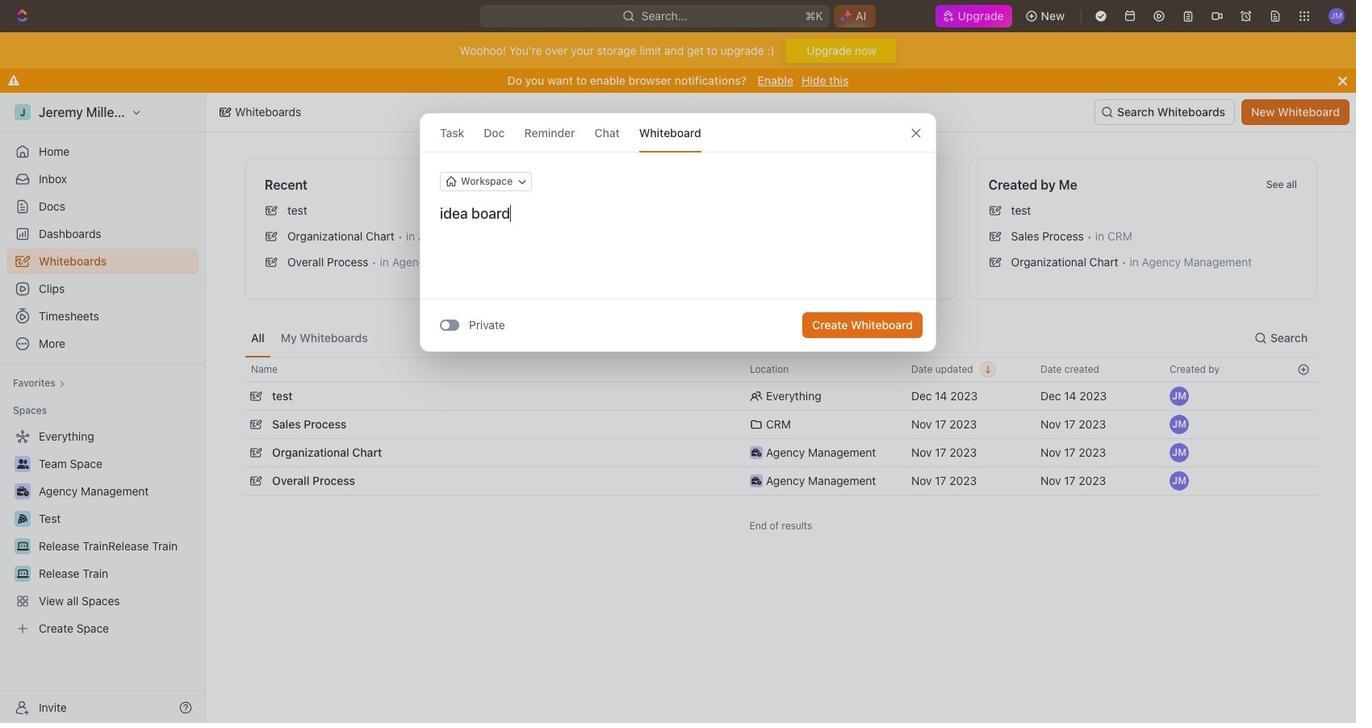 Task type: describe. For each thing, give the bounding box(es) containing it.
tree inside 'sidebar' navigation
[[6, 424, 199, 642]]

business time image
[[751, 449, 761, 457]]

5 row from the top
[[245, 465, 1318, 497]]

4 row from the top
[[245, 437, 1318, 469]]

cell for third row from the bottom
[[1289, 411, 1318, 438]]

business time image
[[751, 477, 761, 485]]

sidebar navigation
[[0, 93, 206, 723]]

Name this Whiteboard... field
[[421, 204, 936, 224]]

cell for 4th row from the bottom
[[1289, 383, 1318, 410]]

jeremy miller, , element for 2nd row from the bottom
[[1170, 443, 1189, 463]]



Task type: vqa. For each thing, say whether or not it's contained in the screenshot.
tree within Sidebar 'NAVIGATION'
yes



Task type: locate. For each thing, give the bounding box(es) containing it.
jeremy miller, , element for 5th row from the top
[[1170, 471, 1189, 491]]

4 cell from the top
[[1289, 467, 1318, 495]]

1 row from the top
[[245, 357, 1318, 383]]

row
[[245, 357, 1318, 383], [245, 380, 1318, 413], [245, 408, 1318, 441], [245, 437, 1318, 469], [245, 465, 1318, 497]]

2 jeremy miller, , element from the top
[[1170, 415, 1189, 434]]

tree
[[6, 424, 199, 642]]

2 cell from the top
[[1289, 411, 1318, 438]]

jeremy miller, , element for third row from the bottom
[[1170, 415, 1189, 434]]

table
[[245, 357, 1318, 497]]

3 cell from the top
[[1289, 439, 1318, 467]]

3 jeremy miller, , element from the top
[[1170, 443, 1189, 463]]

cell
[[1289, 383, 1318, 410], [1289, 411, 1318, 438], [1289, 439, 1318, 467], [1289, 467, 1318, 495]]

2 row from the top
[[245, 380, 1318, 413]]

jeremy miller, , element for 4th row from the bottom
[[1170, 387, 1189, 406]]

1 cell from the top
[[1289, 383, 1318, 410]]

tab list
[[245, 319, 374, 357]]

1 jeremy miller, , element from the top
[[1170, 387, 1189, 406]]

4 jeremy miller, , element from the top
[[1170, 471, 1189, 491]]

cell for 5th row from the top
[[1289, 467, 1318, 495]]

dialog
[[420, 113, 936, 352]]

cell for 2nd row from the bottom
[[1289, 439, 1318, 467]]

jeremy miller, , element
[[1170, 387, 1189, 406], [1170, 415, 1189, 434], [1170, 443, 1189, 463], [1170, 471, 1189, 491]]

3 row from the top
[[245, 408, 1318, 441]]



